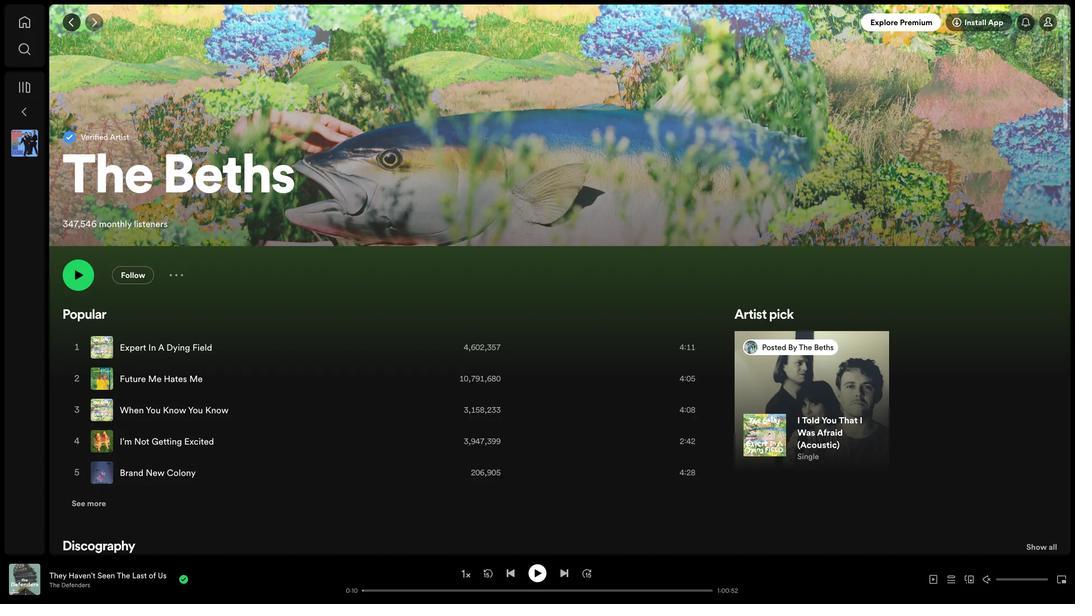 Task type: vqa. For each thing, say whether or not it's contained in the screenshot.
eighth 6 from the bottom
no



Task type: locate. For each thing, give the bounding box(es) containing it.
0 horizontal spatial me
[[148, 373, 162, 385]]

told
[[802, 414, 820, 427]]

app
[[988, 17, 1003, 28]]

1 vertical spatial artist
[[735, 309, 767, 323]]

listeners
[[134, 218, 168, 230]]

the beths image
[[744, 341, 758, 354]]

new
[[146, 467, 165, 479]]

dying
[[166, 342, 190, 354]]

i
[[797, 414, 800, 427], [860, 414, 863, 427]]

expert in a dying field link
[[120, 342, 212, 354]]

me
[[148, 373, 162, 385], [189, 373, 203, 385]]

0:10
[[346, 587, 358, 595]]

1 i from the left
[[797, 414, 800, 427]]

2 know from the left
[[205, 404, 229, 417]]

when you know you know
[[120, 404, 229, 417]]

artist
[[110, 131, 129, 143], [735, 309, 767, 323]]

pick
[[769, 309, 794, 323]]

they haven't seen the last of us link
[[49, 570, 167, 581]]

artist left pick
[[735, 309, 767, 323]]

1 know from the left
[[163, 404, 186, 417]]

posted
[[762, 342, 786, 353]]

future
[[120, 373, 146, 385]]

skip forward 15 seconds image
[[582, 569, 591, 578]]

they haven't seen the last of us the defenders
[[49, 570, 167, 590]]

now playing: they haven't seen the last of us by the defenders footer
[[9, 564, 324, 596]]

discography link
[[63, 541, 135, 554]]

the left last
[[117, 570, 130, 581]]

1 horizontal spatial know
[[205, 404, 229, 417]]

i'm not getting excited cell
[[91, 427, 219, 457]]

brand new colony
[[120, 467, 196, 479]]

see more
[[72, 498, 106, 510]]

verified artist
[[81, 131, 129, 143]]

in
[[148, 342, 156, 354]]

search image
[[18, 43, 31, 56]]

not
[[134, 436, 149, 448]]

main element
[[4, 4, 45, 555]]

i'm not getting excited
[[120, 436, 214, 448]]

of
[[149, 570, 156, 581]]

2 horizontal spatial you
[[822, 414, 837, 427]]

1 horizontal spatial me
[[189, 373, 203, 385]]

0 horizontal spatial know
[[163, 404, 186, 417]]

install app link
[[946, 13, 1012, 31]]

know down hates
[[163, 404, 186, 417]]

verified
[[81, 131, 108, 143]]

i left told
[[797, 414, 800, 427]]

what's new image
[[1021, 18, 1030, 27]]

change speed image
[[460, 569, 471, 580]]

brand new colony link
[[120, 467, 196, 479]]

2 me from the left
[[189, 373, 203, 385]]

see
[[72, 498, 85, 510]]

when you know you know cell
[[91, 395, 233, 426]]

more
[[87, 498, 106, 510]]

you right when
[[146, 404, 161, 417]]

artist right verified
[[110, 131, 129, 143]]

2 i from the left
[[860, 414, 863, 427]]

10,791,680
[[459, 373, 501, 385]]

1 horizontal spatial you
[[188, 404, 203, 417]]

explore premium button
[[861, 13, 941, 31]]

beths
[[163, 153, 295, 206], [814, 342, 834, 353]]

posted by the beths
[[762, 342, 834, 353]]

group
[[7, 125, 43, 161]]

me left hates
[[148, 373, 162, 385]]

2:42
[[680, 436, 695, 447]]

me right hates
[[189, 373, 203, 385]]

i right that
[[860, 414, 863, 427]]

group inside main element
[[7, 125, 43, 161]]

you up excited
[[188, 404, 203, 417]]

defenders
[[61, 581, 90, 590]]

i told you that i was afraid (acoustic) single
[[797, 414, 863, 463]]

hates
[[164, 373, 187, 385]]

when
[[120, 404, 144, 417]]

the
[[63, 153, 154, 206], [799, 342, 812, 353], [117, 570, 130, 581], [49, 581, 60, 590]]

future me hates me
[[120, 373, 203, 385]]

3,947,399
[[464, 436, 501, 447]]

1 horizontal spatial i
[[860, 414, 863, 427]]

know up excited
[[205, 404, 229, 417]]

artist pick
[[735, 309, 794, 323]]

getting
[[152, 436, 182, 448]]

you
[[146, 404, 161, 417], [188, 404, 203, 417], [822, 414, 837, 427]]

1 horizontal spatial beths
[[814, 342, 834, 353]]

top bar and user menu element
[[49, 4, 1071, 40]]

the defenders link
[[49, 581, 90, 590]]

expert in a dying field cell
[[91, 333, 217, 363]]

install app
[[964, 17, 1003, 28]]

haven't
[[69, 570, 95, 581]]

go forward image
[[90, 18, 99, 27]]

was
[[797, 427, 815, 439]]

you right told
[[822, 414, 837, 427]]

by
[[788, 342, 797, 353]]

0 horizontal spatial i
[[797, 414, 800, 427]]

1:00:52
[[717, 587, 738, 595]]

4:05
[[680, 373, 695, 385]]

home image
[[18, 16, 31, 29]]

know
[[163, 404, 186, 417], [205, 404, 229, 417]]

play image
[[533, 569, 542, 578]]

0 vertical spatial beths
[[163, 153, 295, 206]]

install
[[964, 17, 986, 28]]

(acoustic)
[[797, 439, 840, 451]]

0 horizontal spatial artist
[[110, 131, 129, 143]]

1 vertical spatial beths
[[814, 342, 834, 353]]

player controls element
[[13, 565, 740, 595]]

the left defenders
[[49, 581, 60, 590]]



Task type: describe. For each thing, give the bounding box(es) containing it.
seen
[[97, 570, 115, 581]]

that
[[839, 414, 858, 427]]

the right by
[[799, 342, 812, 353]]

field
[[192, 342, 212, 354]]

i'm not getting excited link
[[120, 436, 214, 448]]

the down verified artist
[[63, 153, 154, 206]]

see more button
[[63, 489, 115, 519]]

us
[[158, 570, 167, 581]]

expert
[[120, 342, 146, 354]]

afraid
[[817, 427, 843, 439]]

0 vertical spatial artist
[[110, 131, 129, 143]]

explore premium
[[870, 17, 933, 28]]

next image
[[560, 569, 569, 578]]

single
[[797, 451, 819, 463]]

now playing view image
[[26, 569, 35, 578]]

expert in a dying field
[[120, 342, 212, 354]]

brand new colony cell
[[91, 458, 200, 488]]

347,546
[[63, 218, 97, 230]]

347,546 monthly listeners
[[63, 218, 168, 230]]

4:11 cell
[[654, 333, 711, 363]]

go back image
[[67, 18, 76, 27]]

excited
[[184, 436, 214, 448]]

premium
[[900, 17, 933, 28]]

1 horizontal spatial artist
[[735, 309, 767, 323]]

1 me from the left
[[148, 373, 162, 385]]

206,905
[[471, 468, 501, 479]]

popular
[[63, 309, 106, 323]]

merch image
[[735, 331, 928, 471]]

i told you that i was afraid (acoustic) link
[[797, 414, 863, 451]]

future me hates me link
[[120, 373, 203, 385]]

they
[[49, 570, 67, 581]]

when you know you know link
[[120, 404, 229, 417]]

follow button
[[112, 267, 154, 284]]

4:08
[[680, 405, 695, 416]]

show all link
[[1026, 541, 1057, 558]]

monthly
[[99, 218, 132, 230]]

brand
[[120, 467, 144, 479]]

4:28
[[680, 468, 695, 479]]

0 horizontal spatial beths
[[163, 153, 295, 206]]

follow
[[121, 270, 145, 281]]

discography
[[63, 541, 135, 554]]

a
[[158, 342, 164, 354]]

all
[[1049, 542, 1057, 553]]

show all
[[1026, 542, 1057, 553]]

you inside i told you that i was afraid (acoustic) single
[[822, 414, 837, 427]]

future me hates me cell
[[91, 364, 207, 394]]

previous image
[[506, 569, 515, 578]]

last
[[132, 570, 147, 581]]

show
[[1026, 542, 1047, 553]]

skip back 15 seconds image
[[484, 569, 493, 578]]

4:11
[[680, 342, 695, 353]]

volume off image
[[983, 576, 992, 585]]

4,602,357
[[464, 342, 501, 353]]

the beths
[[63, 153, 295, 206]]

4:05 cell
[[654, 364, 711, 394]]

0 horizontal spatial you
[[146, 404, 161, 417]]

3,158,233
[[464, 405, 501, 416]]

colony
[[167, 467, 196, 479]]

connect to a device image
[[965, 576, 974, 585]]

i'm
[[120, 436, 132, 448]]

explore
[[870, 17, 898, 28]]



